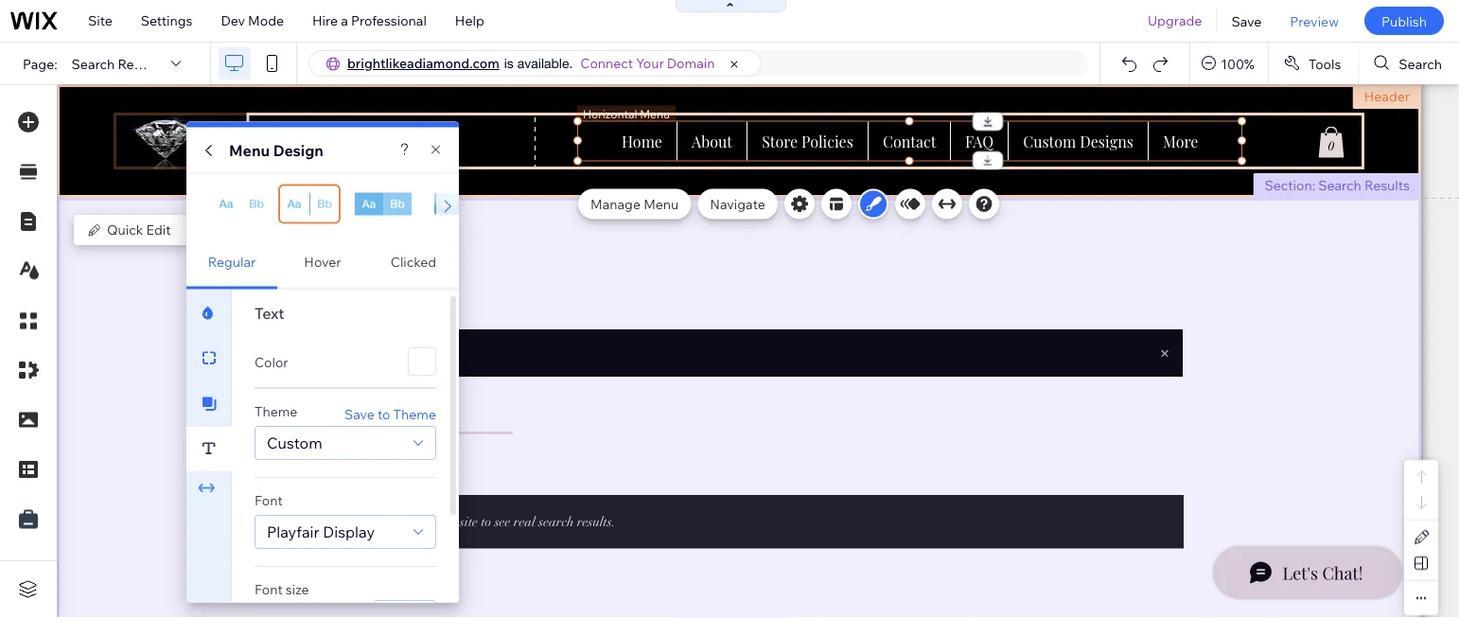 Task type: describe. For each thing, give the bounding box(es) containing it.
dev mode
[[221, 12, 284, 29]]

size
[[286, 581, 309, 597]]

manage
[[591, 195, 641, 212]]

quick
[[107, 222, 143, 238]]

playfair
[[267, 522, 320, 541]]

professional
[[351, 12, 427, 29]]

font for font size
[[255, 581, 283, 597]]

playfair display
[[267, 522, 375, 541]]

search results
[[72, 55, 163, 72]]

connect
[[581, 55, 633, 71]]

header
[[1365, 88, 1411, 105]]

display
[[323, 522, 375, 541]]

design
[[273, 141, 324, 160]]

font for font
[[255, 492, 283, 508]]

search for search
[[1400, 55, 1443, 72]]

1 horizontal spatial results
[[1365, 177, 1411, 194]]

domain
[[667, 55, 715, 71]]

publish button
[[1365, 7, 1445, 35]]

1 horizontal spatial theme
[[393, 405, 436, 422]]

save for save
[[1232, 13, 1262, 29]]

search for search results
[[72, 55, 115, 72]]

2
[[296, 171, 302, 185]]

preview button
[[1276, 0, 1354, 42]]

to
[[378, 405, 390, 422]]

site
[[88, 12, 112, 29]]

text
[[255, 303, 285, 322]]

manage menu
[[591, 195, 679, 212]]

color
[[255, 353, 288, 370]]

section:
[[1265, 177, 1316, 194]]

dev
[[221, 12, 245, 29]]

preview
[[1291, 13, 1339, 29]]

tools
[[1309, 55, 1342, 72]]



Task type: vqa. For each thing, say whether or not it's contained in the screenshot.
the 'Events'
no



Task type: locate. For each thing, give the bounding box(es) containing it.
results down settings
[[118, 55, 163, 72]]

0 horizontal spatial theme
[[255, 403, 298, 419]]

help
[[455, 12, 484, 29]]

upgrade
[[1148, 12, 1203, 29]]

0 horizontal spatial save
[[345, 405, 375, 422]]

100% button
[[1191, 43, 1268, 84]]

search
[[72, 55, 115, 72], [1400, 55, 1443, 72], [1319, 177, 1362, 194]]

search down the site
[[72, 55, 115, 72]]

save up the 100%
[[1232, 13, 1262, 29]]

quick edit
[[107, 222, 171, 238]]

0 vertical spatial font
[[255, 492, 283, 508]]

0 horizontal spatial menu
[[229, 141, 270, 160]]

0 vertical spatial results
[[118, 55, 163, 72]]

menu up column
[[229, 141, 270, 160]]

0 vertical spatial menu
[[229, 141, 270, 160]]

menu
[[229, 141, 270, 160], [644, 195, 679, 212]]

0 horizontal spatial search
[[72, 55, 115, 72]]

1 vertical spatial results
[[1365, 177, 1411, 194]]

1 font from the top
[[255, 492, 283, 508]]

your
[[636, 55, 664, 71]]

search right section:
[[1319, 177, 1362, 194]]

custom
[[267, 433, 322, 452]]

2 horizontal spatial search
[[1400, 55, 1443, 72]]

column 2
[[252, 171, 302, 185]]

section: search results
[[1265, 177, 1411, 194]]

search inside 'button'
[[1400, 55, 1443, 72]]

search button
[[1360, 43, 1460, 84]]

save button
[[1218, 0, 1276, 42]]

1 horizontal spatial search
[[1319, 177, 1362, 194]]

results
[[118, 55, 163, 72], [1365, 177, 1411, 194]]

1 vertical spatial save
[[345, 405, 375, 422]]

hover
[[304, 254, 341, 270]]

0 horizontal spatial results
[[118, 55, 163, 72]]

edit
[[146, 222, 171, 238]]

results down header
[[1365, 177, 1411, 194]]

100%
[[1221, 55, 1255, 72]]

hire
[[312, 12, 338, 29]]

2 font from the top
[[255, 581, 283, 597]]

clicked
[[391, 254, 437, 270]]

font up "playfair"
[[255, 492, 283, 508]]

regular
[[208, 254, 256, 270]]

a
[[341, 12, 348, 29]]

settings
[[141, 12, 193, 29]]

column
[[252, 171, 294, 185]]

save left to
[[345, 405, 375, 422]]

1 horizontal spatial save
[[1232, 13, 1262, 29]]

tools button
[[1269, 43, 1359, 84]]

0 vertical spatial save
[[1232, 13, 1262, 29]]

save to theme
[[345, 405, 436, 422]]

1 horizontal spatial menu
[[644, 195, 679, 212]]

theme right to
[[393, 405, 436, 422]]

is
[[504, 55, 514, 71]]

is available. connect your domain
[[504, 55, 715, 71]]

menu design
[[229, 141, 324, 160]]

publish
[[1382, 13, 1428, 29]]

theme up the custom
[[255, 403, 298, 419]]

save for save to theme
[[345, 405, 375, 422]]

save inside button
[[1232, 13, 1262, 29]]

font
[[255, 492, 283, 508], [255, 581, 283, 597]]

hire a professional
[[312, 12, 427, 29]]

font size
[[255, 581, 309, 597]]

available.
[[518, 55, 573, 71]]

navigate
[[710, 195, 766, 212]]

1 vertical spatial menu
[[644, 195, 679, 212]]

search down the publish button
[[1400, 55, 1443, 72]]

font left size
[[255, 581, 283, 597]]

save
[[1232, 13, 1262, 29], [345, 405, 375, 422]]

brightlikeadiamond.com
[[347, 55, 500, 71]]

1 vertical spatial font
[[255, 581, 283, 597]]

mode
[[248, 12, 284, 29]]

menu right the manage
[[644, 195, 679, 212]]

theme
[[255, 403, 298, 419], [393, 405, 436, 422]]



